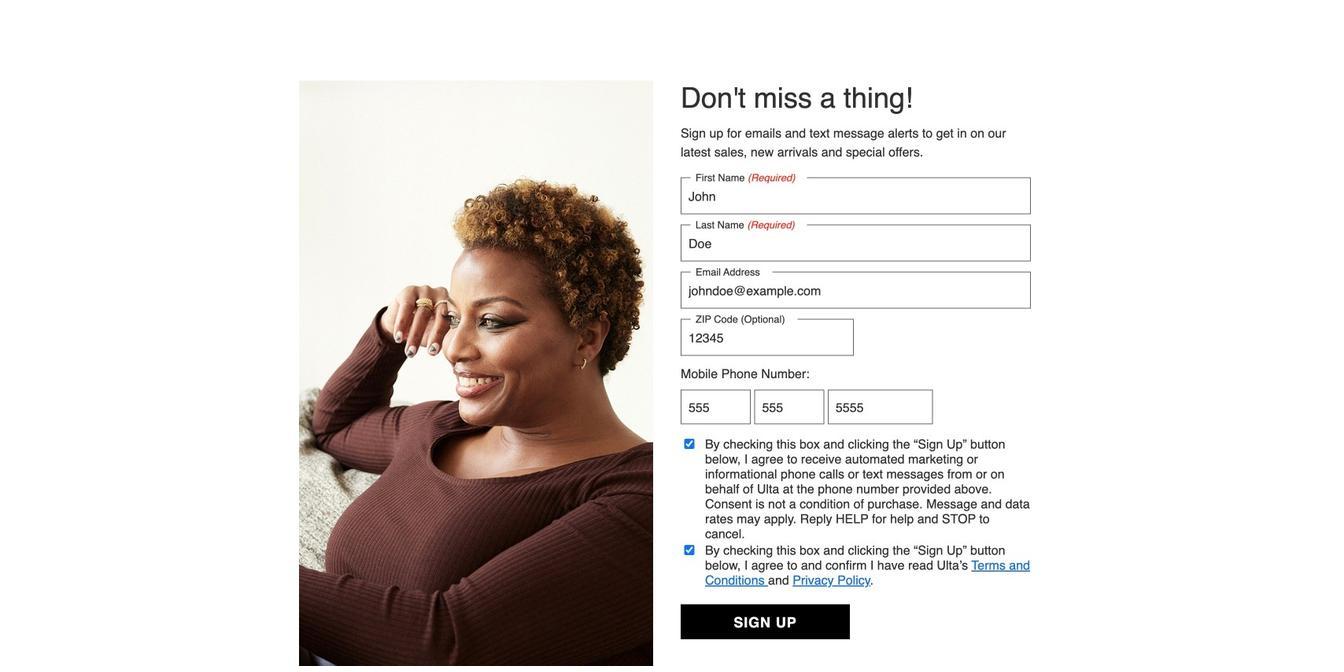 Task type: describe. For each thing, give the bounding box(es) containing it.
my beauty profile image
[[299, 81, 653, 667]]



Task type: vqa. For each thing, say whether or not it's contained in the screenshot.
telephone field
yes



Task type: locate. For each thing, give the bounding box(es) containing it.
None submit
[[681, 605, 850, 640]]

None checkbox
[[682, 439, 698, 450], [682, 546, 698, 556], [682, 439, 698, 450], [682, 546, 698, 556]]

None text field
[[681, 178, 1031, 215]]

None telephone field
[[681, 319, 854, 356], [681, 390, 751, 425], [681, 319, 854, 356], [681, 390, 751, 425]]

None text field
[[681, 225, 1031, 262], [681, 272, 1031, 309], [681, 225, 1031, 262], [681, 272, 1031, 309]]

None telephone field
[[755, 390, 825, 425], [828, 390, 933, 425], [755, 390, 825, 425], [828, 390, 933, 425]]



